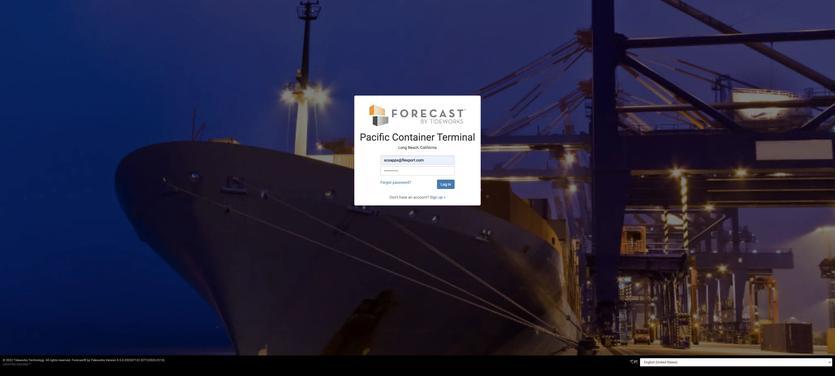 Task type: describe. For each thing, give the bounding box(es) containing it.
container
[[392, 132, 435, 143]]

by
[[87, 359, 90, 362]]

version
[[106, 359, 116, 362]]

terminal
[[437, 132, 476, 143]]

pacific container terminal long beach, california
[[360, 132, 476, 150]]

sign
[[430, 195, 438, 200]]

have
[[400, 195, 408, 200]]

reserved.
[[58, 359, 71, 362]]

account?
[[414, 195, 429, 200]]

up
[[439, 195, 443, 200]]

1 tideworks from the left
[[14, 359, 28, 362]]

forecast®
[[72, 359, 86, 362]]

Email or username text field
[[381, 156, 455, 165]]

℠
[[29, 363, 31, 366]]

creating
[[3, 363, 16, 366]]

an
[[409, 195, 413, 200]]

success
[[16, 363, 28, 366]]

2023
[[6, 359, 13, 362]]

log in button
[[437, 180, 455, 189]]



Task type: locate. For each thing, give the bounding box(es) containing it.
long
[[399, 146, 407, 150]]

©
[[3, 359, 5, 362]]

technology.
[[28, 359, 45, 362]]

Password password field
[[381, 166, 455, 176]]

© 2023 tideworks technology. all rights reserved. forecast® by tideworks version 9.5.0.202307122 (07122023-2213) creating success ℠
[[3, 359, 165, 366]]

2213)
[[157, 359, 165, 362]]

»
[[444, 195, 446, 200]]

forgot password? link
[[381, 180, 411, 185]]

sign up » link
[[430, 195, 446, 200]]

forgot password? log in
[[381, 180, 451, 187]]

tideworks right the by
[[91, 359, 105, 362]]

forgot
[[381, 180, 392, 185]]

pacific
[[360, 132, 390, 143]]

tideworks
[[14, 359, 28, 362], [91, 359, 105, 362]]

log
[[441, 182, 447, 187]]

password?
[[393, 180, 411, 185]]

0 horizontal spatial tideworks
[[14, 359, 28, 362]]

in
[[448, 182, 451, 187]]

rights
[[50, 359, 58, 362]]

2 tideworks from the left
[[91, 359, 105, 362]]

california
[[421, 146, 437, 150]]

9.5.0.202307122
[[117, 359, 140, 362]]

1 horizontal spatial tideworks
[[91, 359, 105, 362]]

don't have an account? sign up »
[[390, 195, 446, 200]]

all
[[46, 359, 49, 362]]

don't
[[390, 195, 399, 200]]

forecast® by tideworks image
[[370, 104, 466, 127]]

tideworks up "success"
[[14, 359, 28, 362]]

(07122023-
[[141, 359, 157, 362]]

beach,
[[408, 146, 420, 150]]



